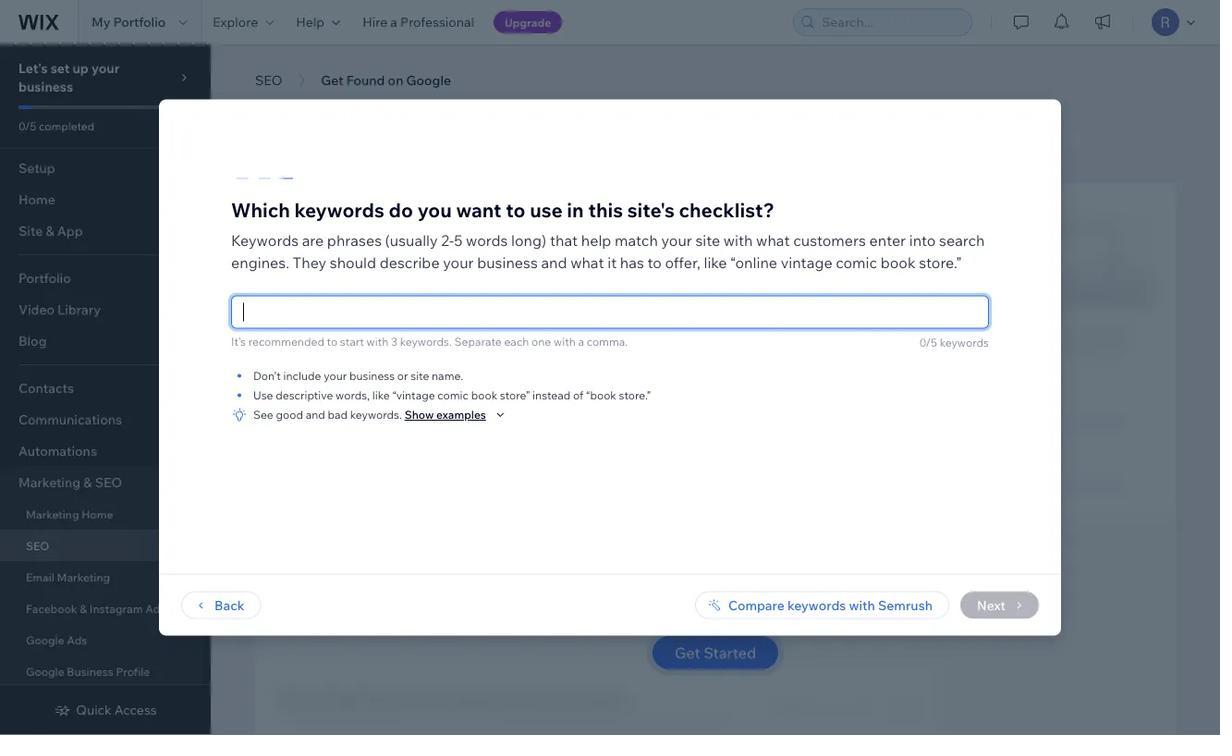 Task type: describe. For each thing, give the bounding box(es) containing it.
get started
[[675, 643, 756, 662]]

enter
[[870, 231, 906, 249]]

easier
[[549, 710, 585, 726]]

1 horizontal spatial pages
[[509, 710, 546, 726]]

the inside step 1: get the homepage ready for google search help get this site found online by completing these essential tasks.
[[358, 263, 382, 281]]

name.
[[432, 369, 463, 383]]

site up "vintage
[[411, 369, 429, 383]]

0 horizontal spatial or
[[327, 196, 339, 209]]

examples
[[436, 408, 486, 422]]

sidebar element
[[0, 44, 211, 735]]

site up make
[[424, 690, 451, 708]]

help inside step 1: get the homepage ready for google search help get this site found online by completing these essential tasks.
[[277, 283, 306, 299]]

how
[[1011, 325, 1036, 341]]

semrush
[[878, 597, 933, 613]]

phrases
[[327, 231, 382, 249]]

Search... field
[[816, 9, 966, 35]]

recommended
[[248, 334, 324, 348]]

optimize
[[330, 690, 394, 708]]

for for search
[[508, 263, 528, 281]]

keywords for which
[[294, 198, 385, 222]]

1 name from the left
[[375, 196, 407, 209]]

"online
[[731, 253, 778, 271]]

with inside which keywords do you want to use in this site's checklist? keywords are phrases (usually 2-5 words long) that help match your site with what customers enter into search engines. they should describe your business and what it has to offer, like "online vintage comic book store."
[[724, 231, 753, 249]]

expert
[[1088, 476, 1127, 492]]

google ads
[[26, 633, 87, 647]]

2 vertical spatial marketing
[[57, 570, 110, 584]]

it's recommended to start with 3 keywords. separate each one with a comma.
[[231, 334, 628, 348]]

back
[[214, 597, 245, 613]]

1 horizontal spatial a
[[578, 334, 584, 348]]

get for get found on google
[[321, 72, 344, 88]]

homepage inside step 1: get the homepage ready for google search help get this site found online by completing these essential tasks.
[[385, 263, 460, 281]]

: for location
[[527, 196, 530, 209]]

2 term from the left
[[896, 196, 923, 209]]

2/7
[[855, 273, 873, 287]]

facebook & instagram ads link
[[0, 593, 203, 624]]

google down facebook
[[26, 633, 64, 647]]

1 vertical spatial book
[[471, 388, 497, 402]]

compare
[[728, 597, 785, 613]]

to right tasks
[[411, 710, 423, 726]]

0 horizontal spatial like
[[372, 388, 390, 402]]

hire a professional
[[363, 14, 474, 30]]

location : business location
[[481, 196, 626, 209]]

seo inside popup button
[[95, 474, 122, 490]]

back button
[[181, 591, 261, 619]]

learning
[[1042, 414, 1095, 430]]

home inside "link"
[[18, 191, 55, 208]]

don't
[[253, 369, 281, 383]]

0/5 for 0/5 completed
[[18, 119, 36, 133]]

0 horizontal spatial what
[[571, 253, 604, 271]]

explore
[[213, 14, 258, 30]]

2 name from the left
[[460, 196, 491, 209]]

your up words,
[[324, 369, 347, 383]]

hire for hire an seo expert
[[1012, 476, 1037, 492]]

to right has
[[648, 253, 662, 271]]

2 location from the left
[[581, 196, 626, 209]]

0 vertical spatial pages
[[454, 690, 497, 708]]

0 vertical spatial ads
[[145, 601, 166, 615]]

engines.
[[231, 253, 289, 271]]

into
[[909, 231, 936, 249]]

keywords inside which keywords do you want to use in this site's checklist? keywords are phrases (usually 2-5 words long) that help match your site with what customers enter into search engines. they should describe your business and what it has to offer, like "online vintage comic book store."
[[231, 231, 299, 249]]

these inside step 1: get the homepage ready for google search help get this site found online by completing these essential tasks.
[[549, 283, 583, 299]]

with right the one at left
[[554, 334, 576, 348]]

which keywords do you want to use in this site's checklist? keywords are phrases (usually 2-5 words long) that help match your site with what customers enter into search engines. they should describe your business and what it has to offer, like "online vintage comic book store."
[[231, 198, 985, 271]]

2 horizontal spatial search
[[858, 196, 894, 209]]

to right connect
[[521, 580, 533, 596]]

seo learning hub
[[1012, 414, 1124, 430]]

see how the seo setup checklist helps this site. watch video
[[985, 325, 1129, 374]]

that
[[550, 231, 578, 249]]

site right make
[[484, 710, 506, 726]]

instead
[[533, 388, 571, 402]]

these inside step 2: optimize the site pages for search engines complete these tasks to make the site pages easier to find in search results.
[[340, 710, 373, 726]]

profile
[[116, 664, 150, 678]]

offer,
[[665, 253, 701, 271]]

for for engines
[[500, 690, 521, 708]]

to left use
[[506, 198, 526, 222]]

connect to google and submit your homepage for fast indexing
[[466, 580, 852, 596]]

2 horizontal spatial and
[[583, 580, 606, 596]]

include
[[283, 369, 321, 383]]

seo up email
[[26, 539, 49, 552]]

business up are
[[277, 196, 325, 209]]

marketing for marketing & seo
[[18, 474, 81, 490]]

google ads link
[[0, 624, 203, 655]]

let's
[[18, 60, 48, 76]]

& for seo
[[84, 474, 92, 490]]

up
[[73, 60, 89, 76]]

indexing
[[799, 580, 852, 596]]

step for step 2: optimize the site pages for search engines
[[277, 690, 311, 708]]

your right submit
[[654, 580, 681, 596]]

1:12 button
[[985, 211, 1154, 308]]

this inside see how the seo setup checklist helps this site. watch video
[[1079, 341, 1101, 357]]

1 location from the left
[[481, 196, 527, 209]]

business inside google business profile link
[[67, 664, 113, 678]]

google down "google ads"
[[26, 664, 64, 678]]

to down engines
[[588, 710, 601, 726]]

completed
[[39, 119, 95, 133]]

fast
[[772, 580, 796, 596]]

1 vertical spatial homepage
[[684, 580, 749, 596]]

find
[[604, 710, 627, 726]]

1 horizontal spatial search
[[731, 196, 767, 209]]

comic inside which keywords do you want to use in this site's checklist? keywords are phrases (usually 2-5 words long) that help match your site with what customers enter into search engines. they should describe your business and what it has to offer, like "online vintage comic book store."
[[836, 253, 877, 271]]

0 vertical spatial keywords.
[[400, 334, 452, 348]]

essential
[[586, 283, 639, 299]]

this inside step 1: get the homepage ready for google search help get this site found online by completing these essential tasks.
[[332, 283, 354, 299]]

my portfolio
[[92, 14, 166, 30]]

0 horizontal spatial a
[[390, 14, 398, 30]]

tasks.
[[642, 283, 677, 299]]

to left start
[[327, 334, 338, 348]]

checklist inside see how the seo setup checklist helps this site. watch video
[[985, 341, 1041, 357]]

step 2: optimize the site pages for search engines complete these tasks to make the site pages easier to find in search results.
[[277, 690, 730, 726]]

step for step 1: get the homepage ready for google search
[[277, 263, 311, 281]]

hire a professional link
[[351, 0, 485, 44]]

1,
[[798, 196, 806, 209]]

compare keywords with semrush
[[728, 597, 933, 613]]

get for get started
[[675, 643, 700, 662]]

your up offer,
[[661, 231, 692, 249]]

and inside which keywords do you want to use in this site's checklist? keywords are phrases (usually 2-5 words long) that help match your site with what customers enter into search engines. they should describe your business and what it has to offer, like "online vintage comic book store."
[[541, 253, 567, 271]]

make
[[426, 710, 459, 726]]

of
[[573, 388, 584, 402]]

search inside step 1: get the homepage ready for google search help get this site found online by completing these essential tasks.
[[587, 263, 636, 281]]

: for keywords
[[677, 196, 680, 209]]

this inside which keywords do you want to use in this site's checklist? keywords are phrases (usually 2-5 words long) that help match your site with what customers enter into search engines. they should describe your business and what it has to offer, like "online vintage comic book store."
[[588, 198, 623, 222]]

email marketing
[[26, 570, 110, 584]]

1 horizontal spatial or
[[397, 369, 408, 383]]

1 vertical spatial search
[[524, 690, 571, 708]]

marketing & seo
[[18, 474, 122, 490]]

1 vertical spatial store."
[[619, 388, 651, 402]]

business inside let's set up your business
[[18, 79, 73, 95]]

you
[[418, 198, 452, 222]]

hire for hire a professional
[[363, 14, 388, 30]]

3
[[391, 334, 398, 348]]

use
[[530, 198, 563, 222]]

site.
[[1104, 341, 1129, 357]]

engines
[[575, 690, 630, 708]]

store"
[[500, 388, 530, 402]]

keywords for 0/5
[[940, 335, 989, 349]]

vintage
[[781, 253, 833, 271]]

step 1: get the homepage ready for google search help get this site found online by completing these essential tasks.
[[277, 263, 677, 299]]

helps
[[1044, 341, 1076, 357]]

1 vertical spatial keywords.
[[350, 408, 402, 422]]

compare keywords with semrush button
[[695, 591, 949, 619]]

should
[[330, 253, 376, 271]]

store." inside which keywords do you want to use in this site's checklist? keywords are phrases (usually 2-5 words long) that help match your site with what customers enter into search engines. they should describe your business and what it has to offer, like "online vintage comic book store."
[[919, 253, 962, 271]]

& for instagram
[[80, 601, 87, 615]]



Task type: vqa. For each thing, say whether or not it's contained in the screenshot.
store"
yes



Task type: locate. For each thing, give the bounding box(es) containing it.
setup down get found on google button
[[417, 95, 503, 132]]

get inside popup button
[[675, 643, 700, 662]]

it's
[[231, 334, 246, 348]]

and left bad
[[306, 408, 325, 422]]

and down that
[[541, 253, 567, 271]]

google right connect
[[536, 580, 580, 596]]

these down optimize
[[340, 710, 373, 726]]

the inside see how the seo setup checklist helps this site. watch video
[[1039, 325, 1059, 341]]

get found on google button
[[312, 67, 461, 94]]

and left submit
[[583, 580, 606, 596]]

marketing down marketing & seo
[[26, 507, 79, 521]]

facebook & instagram ads
[[26, 601, 166, 615]]

keywords up match
[[624, 196, 677, 209]]

1 vertical spatial step
[[277, 690, 311, 708]]

2 vertical spatial and
[[583, 580, 606, 596]]

1 vertical spatial or
[[397, 369, 408, 383]]

help
[[581, 231, 611, 249]]

in inside step 2: optimize the site pages for search engines complete these tasks to make the site pages easier to find in search results.
[[630, 710, 641, 726]]

like right offer,
[[704, 253, 727, 271]]

home link
[[0, 184, 203, 215]]

1 vertical spatial like
[[372, 388, 390, 402]]

pages
[[454, 690, 497, 708], [509, 710, 546, 726]]

name
[[375, 196, 407, 209], [460, 196, 491, 209]]

& inside 'marketing & seo' popup button
[[84, 474, 92, 490]]

get started button
[[653, 636, 779, 669]]

marketing inside popup button
[[18, 474, 81, 490]]

the up tasks
[[398, 690, 421, 708]]

homepage
[[385, 263, 460, 281], [684, 580, 749, 596]]

an
[[1040, 476, 1055, 492]]

None field
[[238, 296, 983, 328]]

0 horizontal spatial keywords
[[294, 198, 385, 222]]

1 horizontal spatial location
[[581, 196, 626, 209]]

1:
[[314, 263, 326, 281]]

ads
[[145, 601, 166, 615], [67, 633, 87, 647]]

seo inside button
[[255, 72, 282, 88]]

help left get
[[277, 283, 306, 299]]

marketing home link
[[0, 498, 203, 530]]

1 vertical spatial pages
[[509, 710, 546, 726]]

the right make
[[462, 710, 482, 726]]

0 horizontal spatial see
[[253, 408, 273, 422]]

setup inside see how the seo setup checklist helps this site. watch video
[[1092, 325, 1129, 341]]

start
[[340, 334, 364, 348]]

0/5 keywords
[[920, 335, 989, 349]]

1 vertical spatial a
[[578, 334, 584, 348]]

1 vertical spatial comic
[[438, 388, 469, 402]]

2 vertical spatial get
[[675, 643, 700, 662]]

with inside compare keywords with semrush button
[[849, 597, 875, 613]]

1 vertical spatial for
[[752, 580, 769, 596]]

0 horizontal spatial and
[[306, 408, 325, 422]]

name up the words
[[460, 196, 491, 209]]

keywords up engines.
[[231, 231, 299, 249]]

instagram
[[90, 601, 143, 615]]

ads right the instagram on the left of the page
[[145, 601, 166, 615]]

0 vertical spatial marketing
[[18, 474, 81, 490]]

2 horizontal spatial setup
[[1092, 325, 1129, 341]]

1 horizontal spatial and
[[541, 253, 567, 271]]

location up the words
[[481, 196, 527, 209]]

marketing down automations
[[18, 474, 81, 490]]

help right explore
[[296, 14, 325, 30]]

2-
[[441, 231, 454, 249]]

words
[[466, 231, 508, 249]]

in inside which keywords do you want to use in this site's checklist? keywords are phrases (usually 2-5 words long) that help match your site with what customers enter into search engines. they should describe your business and what it has to offer, like "online vintage comic book store."
[[567, 198, 584, 222]]

in
[[567, 198, 584, 222], [630, 710, 641, 726]]

hire right help button
[[363, 14, 388, 30]]

google inside button
[[406, 72, 451, 88]]

1 : from the left
[[407, 196, 409, 209]]

0 vertical spatial homepage
[[385, 263, 460, 281]]

or left brand
[[327, 196, 339, 209]]

name right brand
[[375, 196, 407, 209]]

site inside which keywords do you want to use in this site's checklist? keywords are phrases (usually 2-5 words long) that help match your site with what customers enter into search engines. they should describe your business and what it has to offer, like "online vintage comic book store."
[[696, 231, 720, 249]]

for left engines
[[500, 690, 521, 708]]

or up "vintage
[[397, 369, 408, 383]]

hire an seo expert link
[[1012, 476, 1127, 492]]

5
[[454, 231, 463, 249]]

store." down into
[[919, 253, 962, 271]]

access
[[114, 702, 157, 718]]

business up that
[[532, 196, 579, 209]]

get inside button
[[321, 72, 344, 88]]

checklist?
[[679, 198, 775, 222]]

homepage up compare
[[684, 580, 749, 596]]

step inside step 1: get the homepage ready for google search help get this site found online by completing these essential tasks.
[[277, 263, 311, 281]]

google business profile link
[[0, 655, 203, 687]]

location up help
[[581, 196, 626, 209]]

1 vertical spatial and
[[306, 408, 325, 422]]

by
[[460, 283, 475, 299]]

business inside which keywords do you want to use in this site's checklist? keywords are phrases (usually 2-5 words long) that help match your site with what customers enter into search engines. they should describe your business and what it has to offer, like "online vintage comic book store."
[[477, 253, 538, 271]]

with
[[724, 231, 753, 249], [367, 334, 389, 348], [554, 334, 576, 348], [849, 597, 875, 613]]

your right up
[[92, 60, 120, 76]]

connect
[[466, 580, 518, 596]]

book
[[881, 253, 916, 271], [471, 388, 497, 402]]

1 horizontal spatial store."
[[919, 253, 962, 271]]

checklist up location : business location
[[509, 95, 643, 132]]

0 horizontal spatial checklist
[[509, 95, 643, 132]]

seo
[[255, 72, 282, 88], [348, 95, 411, 132], [1062, 325, 1089, 341], [1012, 414, 1039, 430], [95, 474, 122, 490], [1058, 476, 1085, 492], [26, 539, 49, 552]]

describe
[[380, 253, 440, 271]]

video
[[1026, 358, 1062, 374]]

home down setup link
[[18, 191, 55, 208]]

:
[[407, 196, 409, 209], [527, 196, 530, 209], [677, 196, 680, 209]]

0 vertical spatial hire
[[363, 14, 388, 30]]

1 vertical spatial get
[[329, 263, 355, 281]]

site up offer,
[[696, 231, 720, 249]]

keywords. right 3
[[400, 334, 452, 348]]

let's set up your business
[[18, 60, 120, 95]]

0 horizontal spatial location
[[481, 196, 527, 209]]

1 horizontal spatial see
[[985, 325, 1008, 341]]

upgrade
[[505, 15, 551, 29]]

2 horizontal spatial business
[[477, 253, 538, 271]]

: right site's
[[677, 196, 680, 209]]

0 vertical spatial a
[[390, 14, 398, 30]]

keywords
[[624, 196, 677, 209], [231, 231, 299, 249]]

search up easier
[[524, 690, 571, 708]]

step left 1:
[[277, 263, 311, 281]]

0 vertical spatial 0/5
[[18, 119, 36, 133]]

keywords for compare
[[788, 597, 846, 613]]

seo right an
[[1058, 476, 1085, 492]]

home inside 'link'
[[82, 507, 113, 521]]

2 vertical spatial for
[[500, 690, 521, 708]]

step up complete
[[277, 690, 311, 708]]

1 term from the left
[[770, 196, 796, 209]]

1 vertical spatial business
[[477, 253, 538, 271]]

each
[[504, 334, 529, 348]]

& right facebook
[[80, 601, 87, 615]]

0 vertical spatial help
[[296, 14, 325, 30]]

marketing up facebook & instagram ads
[[57, 570, 110, 584]]

search inside which keywords do you want to use in this site's checklist? keywords are phrases (usually 2-5 words long) that help match your site with what customers enter into search engines. they should describe your business and what it has to offer, like "online vintage comic book store."
[[939, 231, 985, 249]]

search
[[939, 231, 985, 249], [524, 690, 571, 708], [644, 710, 684, 726]]

a left comma.
[[578, 334, 584, 348]]

0 vertical spatial comic
[[836, 253, 877, 271]]

it
[[608, 253, 617, 271]]

1 vertical spatial these
[[340, 710, 373, 726]]

book inside which keywords do you want to use in this site's checklist? keywords are phrases (usually 2-5 words long) that help match your site with what customers enter into search engines. they should describe your business and what it has to offer, like "online vintage comic book store."
[[881, 253, 916, 271]]

see for see good and bad keywords.
[[253, 408, 273, 422]]

this up help
[[588, 198, 623, 222]]

with down indexing
[[849, 597, 875, 613]]

pages left easier
[[509, 710, 546, 726]]

0 horizontal spatial search
[[587, 263, 636, 281]]

business
[[277, 196, 325, 209], [412, 196, 458, 209], [532, 196, 579, 209], [682, 196, 728, 209], [809, 196, 855, 209], [67, 664, 113, 678]]

0 vertical spatial &
[[84, 474, 92, 490]]

1 horizontal spatial book
[[881, 253, 916, 271]]

2 vertical spatial keywords
[[788, 597, 846, 613]]

marketing inside 'link'
[[26, 507, 79, 521]]

comma.
[[587, 334, 628, 348]]

& inside facebook & instagram ads link
[[80, 601, 87, 615]]

1 horizontal spatial keywords
[[788, 597, 846, 613]]

with up the "online
[[724, 231, 753, 249]]

0 vertical spatial business
[[18, 79, 73, 95]]

site left "found"
[[357, 283, 379, 299]]

business right site's
[[682, 196, 728, 209]]

2 step from the top
[[277, 690, 311, 708]]

seo up helps
[[1062, 325, 1089, 341]]

checklist up the watch
[[985, 341, 1041, 357]]

0 vertical spatial home
[[18, 191, 55, 208]]

0 vertical spatial checklist
[[509, 95, 643, 132]]

step 1: get the homepage ready for google search heading
[[277, 261, 677, 283]]

seo inside see how the seo setup checklist helps this site. watch video
[[1062, 325, 1089, 341]]

0/5 inside sidebar element
[[18, 119, 36, 133]]

see good and bad keywords.
[[253, 408, 402, 422]]

separate
[[455, 334, 502, 348]]

site inside step 1: get the homepage ready for google search help get this site found online by completing these essential tasks.
[[357, 283, 379, 299]]

(usually
[[385, 231, 438, 249]]

get inside step 1: get the homepage ready for google search help get this site found online by completing these essential tasks.
[[329, 263, 355, 281]]

1 horizontal spatial keywords
[[624, 196, 677, 209]]

see left how
[[985, 325, 1008, 341]]

7/19
[[851, 700, 873, 714]]

0 horizontal spatial book
[[471, 388, 497, 402]]

bad
[[328, 408, 348, 422]]

ads up the google business profile
[[67, 633, 87, 647]]

comic up show examples dropdown button
[[438, 388, 469, 402]]

1 horizontal spatial ads
[[145, 601, 166, 615]]

1 vertical spatial &
[[80, 601, 87, 615]]

business up words,
[[349, 369, 395, 383]]

customers
[[793, 231, 866, 249]]

0 vertical spatial setup
[[417, 95, 503, 132]]

like inside which keywords do you want to use in this site's checklist? keywords are phrases (usually 2-5 words long) that help match your site with what customers enter into search engines. they should describe your business and what it has to offer, like "online vintage comic book store."
[[704, 253, 727, 271]]

watch video link
[[985, 358, 1062, 374]]

1 vertical spatial home
[[82, 507, 113, 521]]

with left 3
[[367, 334, 389, 348]]

google business profile
[[26, 664, 150, 678]]

this
[[588, 198, 623, 222], [332, 283, 354, 299], [1079, 341, 1101, 357]]

keywords inside button
[[788, 597, 846, 613]]

1 horizontal spatial setup
[[417, 95, 503, 132]]

0 vertical spatial store."
[[919, 253, 962, 271]]

step 2: optimize the site pages for search engines heading
[[277, 688, 730, 710]]

show examples button
[[405, 406, 508, 423]]

business right 1,
[[809, 196, 855, 209]]

found
[[382, 283, 417, 299]]

1 vertical spatial checklist
[[985, 341, 1041, 357]]

keywords inside which keywords do you want to use in this site's checklist? keywords are phrases (usually 2-5 words long) that help match your site with what customers enter into search engines. they should describe your business and what it has to offer, like "online vintage comic book store."
[[294, 198, 385, 222]]

0 horizontal spatial store."
[[619, 388, 651, 402]]

are
[[302, 231, 324, 249]]

0 vertical spatial get
[[321, 72, 344, 88]]

0 horizontal spatial pages
[[454, 690, 497, 708]]

1 vertical spatial keywords
[[231, 231, 299, 249]]

1 vertical spatial this
[[332, 283, 354, 299]]

2 vertical spatial business
[[349, 369, 395, 383]]

0 horizontal spatial search
[[524, 690, 571, 708]]

seo down get found on google button
[[348, 95, 411, 132]]

keywords : business search term 1, business search term 2
[[624, 196, 931, 209]]

has
[[620, 253, 644, 271]]

seo left the "learning"
[[1012, 414, 1039, 430]]

the up "found"
[[358, 263, 382, 281]]

ready
[[464, 263, 504, 281]]

search left results.
[[644, 710, 684, 726]]

0 vertical spatial for
[[508, 263, 528, 281]]

setup
[[417, 95, 503, 132], [18, 160, 55, 176], [1092, 325, 1129, 341]]

business up 2-
[[412, 196, 458, 209]]

google right on
[[406, 72, 451, 88]]

descriptive
[[276, 388, 333, 402]]

2 horizontal spatial :
[[677, 196, 680, 209]]

0 vertical spatial keywords
[[294, 198, 385, 222]]

1 horizontal spatial :
[[527, 196, 530, 209]]

keywords
[[294, 198, 385, 222], [940, 335, 989, 349], [788, 597, 846, 613]]

1 horizontal spatial home
[[82, 507, 113, 521]]

seo down the automations "link"
[[95, 474, 122, 490]]

my
[[92, 14, 110, 30]]

your inside let's set up your business
[[92, 60, 120, 76]]

1 vertical spatial keywords
[[940, 335, 989, 349]]

your
[[92, 60, 120, 76], [661, 231, 692, 249], [443, 253, 474, 271], [324, 369, 347, 383], [654, 580, 681, 596]]

2 horizontal spatial keywords
[[940, 335, 989, 349]]

for inside step 1: get the homepage ready for google search help get this site found online by completing these essential tasks.
[[508, 263, 528, 281]]

the seo setup checklist
[[288, 95, 643, 132]]

for inside step 2: optimize the site pages for search engines complete these tasks to make the site pages easier to find in search results.
[[500, 690, 521, 708]]

business down google ads link
[[67, 664, 113, 678]]

business down let's
[[18, 79, 73, 95]]

quick access button
[[54, 702, 157, 718]]

step inside step 2: optimize the site pages for search engines complete these tasks to make the site pages easier to find in search results.
[[277, 690, 311, 708]]

1 vertical spatial hire
[[1012, 476, 1037, 492]]

for up compare
[[752, 580, 769, 596]]

0/5 for 0/5 keywords
[[920, 335, 938, 349]]

comic up '2/7'
[[836, 253, 877, 271]]

1 horizontal spatial business
[[349, 369, 395, 383]]

submit
[[609, 580, 651, 596]]

homepage up online
[[385, 263, 460, 281]]

1 horizontal spatial what
[[756, 231, 790, 249]]

get
[[309, 283, 329, 299]]

home down 'marketing & seo' popup button
[[82, 507, 113, 521]]

0 horizontal spatial business
[[18, 79, 73, 95]]

get left started
[[675, 643, 700, 662]]

search right into
[[939, 231, 985, 249]]

home
[[18, 191, 55, 208], [82, 507, 113, 521]]

: up long)
[[527, 196, 530, 209]]

get right 1:
[[329, 263, 355, 281]]

0 vertical spatial like
[[704, 253, 727, 271]]

see for see how the seo setup checklist helps this site. watch video
[[985, 325, 1008, 341]]

marketing home
[[26, 507, 113, 521]]

keywords. down words,
[[350, 408, 402, 422]]

setup down 0/5 completed
[[18, 160, 55, 176]]

1 vertical spatial help
[[277, 283, 306, 299]]

hub
[[1098, 414, 1124, 430]]

a left professional
[[390, 14, 398, 30]]

0 horizontal spatial ads
[[67, 633, 87, 647]]

seo learning hub link
[[1012, 414, 1124, 430]]

show
[[405, 408, 434, 422]]

marketing & seo button
[[0, 467, 203, 498]]

google inside step 1: get the homepage ready for google search help get this site found online by completing these essential tasks.
[[532, 263, 584, 281]]

in right use
[[567, 198, 584, 222]]

book down enter
[[881, 253, 916, 271]]

0 horizontal spatial comic
[[438, 388, 469, 402]]

email marketing link
[[0, 561, 203, 593]]

see inside see how the seo setup checklist helps this site. watch video
[[985, 325, 1008, 341]]

get left found
[[321, 72, 344, 88]]

search up enter
[[858, 196, 894, 209]]

1 vertical spatial marketing
[[26, 507, 79, 521]]

2 vertical spatial setup
[[1092, 325, 1129, 341]]

this left site.
[[1079, 341, 1101, 357]]

use
[[253, 388, 273, 402]]

google
[[406, 72, 451, 88], [532, 263, 584, 281], [536, 580, 580, 596], [26, 633, 64, 647], [26, 664, 64, 678]]

online
[[420, 283, 457, 299]]

1 horizontal spatial comic
[[836, 253, 877, 271]]

0 horizontal spatial home
[[18, 191, 55, 208]]

1 vertical spatial see
[[253, 408, 273, 422]]

0 vertical spatial see
[[985, 325, 1008, 341]]

marketing for marketing home
[[26, 507, 79, 521]]

get
[[321, 72, 344, 88], [329, 263, 355, 281], [675, 643, 700, 662]]

hire left an
[[1012, 476, 1037, 492]]

2
[[925, 196, 931, 209]]

business up completing
[[477, 253, 538, 271]]

term left 2
[[896, 196, 923, 209]]

1 horizontal spatial search
[[644, 710, 684, 726]]

1 horizontal spatial in
[[630, 710, 641, 726]]

setup link
[[0, 153, 203, 184]]

google down that
[[532, 263, 584, 281]]

keywords.
[[400, 334, 452, 348], [350, 408, 402, 422]]

2:
[[314, 690, 327, 708]]

professional
[[400, 14, 474, 30]]

hire inside hire a professional link
[[363, 14, 388, 30]]

1 horizontal spatial like
[[704, 253, 727, 271]]

show examples
[[405, 408, 486, 422]]

0/5 completed
[[18, 119, 95, 133]]

this right get
[[332, 283, 354, 299]]

search up "essential"
[[587, 263, 636, 281]]

0 vertical spatial keywords
[[624, 196, 677, 209]]

0 vertical spatial step
[[277, 263, 311, 281]]

2 vertical spatial search
[[644, 710, 684, 726]]

1 horizontal spatial homepage
[[684, 580, 749, 596]]

setup inside setup link
[[18, 160, 55, 176]]

seo down explore
[[255, 72, 282, 88]]

found
[[346, 72, 385, 88]]

3 : from the left
[[677, 196, 680, 209]]

2 : from the left
[[527, 196, 530, 209]]

complete
[[277, 710, 337, 726]]

& down the automations "link"
[[84, 474, 92, 490]]

your down 5
[[443, 253, 474, 271]]

2 horizontal spatial search
[[939, 231, 985, 249]]

1 horizontal spatial these
[[549, 283, 583, 299]]

1 horizontal spatial checklist
[[985, 341, 1041, 357]]

0 vertical spatial and
[[541, 253, 567, 271]]

help inside button
[[296, 14, 325, 30]]

and
[[541, 253, 567, 271], [306, 408, 325, 422], [583, 580, 606, 596]]

0 horizontal spatial :
[[407, 196, 409, 209]]

1 step from the top
[[277, 263, 311, 281]]



